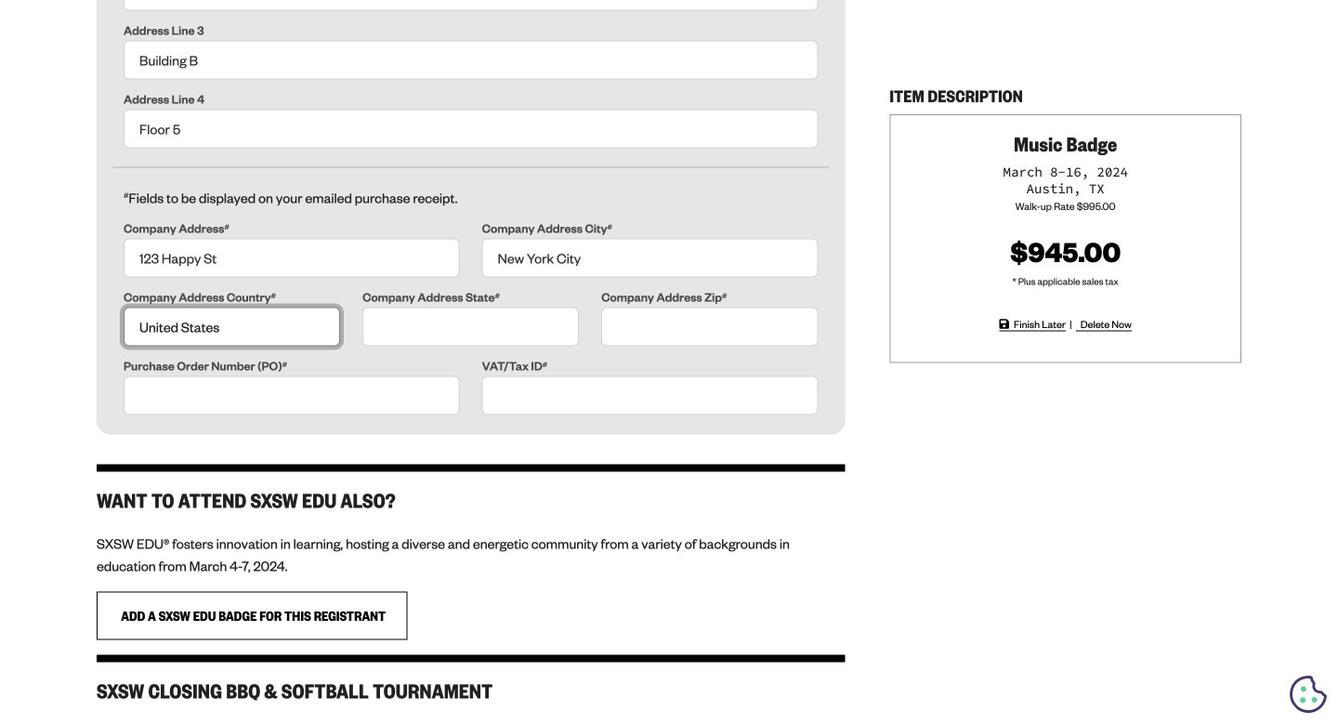 Task type: locate. For each thing, give the bounding box(es) containing it.
None text field
[[124, 109, 818, 148], [124, 238, 460, 277], [482, 238, 818, 277], [602, 307, 818, 346], [124, 376, 460, 415], [124, 109, 818, 148], [124, 238, 460, 277], [482, 238, 818, 277], [602, 307, 818, 346], [124, 376, 460, 415]]

None text field
[[124, 0, 818, 11], [124, 40, 818, 79], [482, 376, 818, 415], [124, 0, 818, 11], [124, 40, 818, 79], [482, 376, 818, 415]]

dialog
[[0, 0, 1338, 724]]



Task type: vqa. For each thing, say whether or not it's contained in the screenshot.
save icon in the right of the page
yes



Task type: describe. For each thing, give the bounding box(es) containing it.
save image
[[1000, 318, 1009, 330]]

cookie preferences image
[[1290, 676, 1327, 713]]



